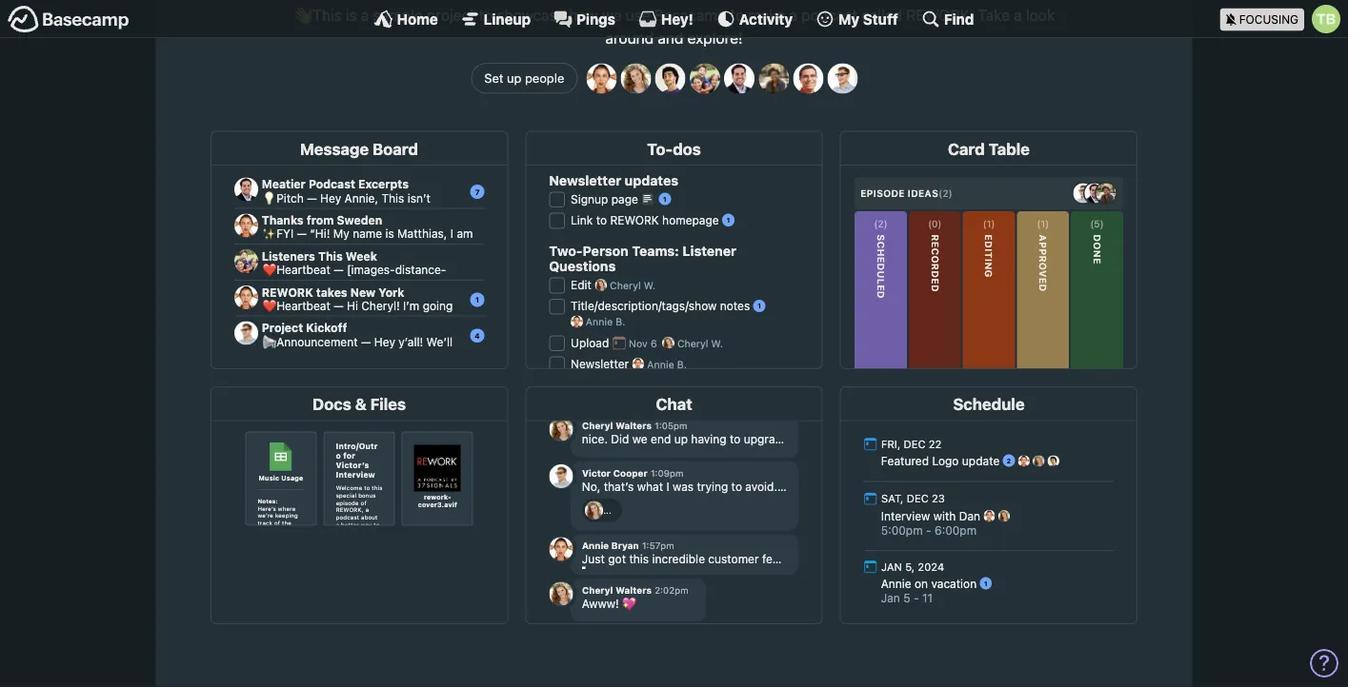 Task type: vqa. For each thing, say whether or not it's contained in the screenshot.
4:49PM element
no



Task type: locate. For each thing, give the bounding box(es) containing it.
to right project
[[479, 6, 493, 24]]

activity link
[[716, 10, 793, 29]]

my stuff
[[838, 10, 898, 27]]

1 a from the left
[[361, 6, 369, 24]]

0 horizontal spatial a
[[361, 6, 369, 24]]

my stuff button
[[816, 10, 898, 29]]

lineup
[[484, 10, 531, 27]]

👋 this is a sample project to showcase how we use basecamp to make a podcast called rework. take a look around and explore!
[[293, 6, 1055, 47]]

1 horizontal spatial a
[[789, 6, 797, 24]]

find button
[[921, 10, 974, 29]]

we
[[602, 6, 622, 24]]

nicole katz image
[[759, 64, 789, 94]]

home link
[[374, 10, 438, 29]]

to left make
[[730, 6, 744, 24]]

my
[[838, 10, 860, 27]]

jennifer young image
[[690, 64, 720, 94]]

a right is
[[361, 6, 369, 24]]

a
[[361, 6, 369, 24], [789, 6, 797, 24], [1014, 6, 1022, 24]]

steve marsh image
[[793, 64, 824, 94]]

is
[[346, 6, 357, 24]]

this
[[312, 6, 342, 24]]

take
[[978, 6, 1010, 24]]

switch accounts image
[[8, 5, 130, 34]]

focusing
[[1239, 13, 1299, 26]]

called
[[861, 6, 902, 24]]

2 horizontal spatial a
[[1014, 6, 1022, 24]]

a right make
[[789, 6, 797, 24]]

1 horizontal spatial to
[[730, 6, 744, 24]]

hey! button
[[638, 10, 693, 29]]

set up people
[[484, 72, 564, 86]]

victor cooper image
[[828, 64, 858, 94]]

a left look
[[1014, 6, 1022, 24]]

people on this project element
[[581, 49, 877, 109]]

hey!
[[661, 10, 693, 27]]

rework.
[[906, 6, 974, 24]]

project
[[427, 6, 475, 24]]

0 horizontal spatial to
[[479, 6, 493, 24]]

make
[[748, 6, 785, 24]]

to
[[479, 6, 493, 24], [730, 6, 744, 24]]



Task type: describe. For each thing, give the bounding box(es) containing it.
annie bryan image
[[586, 64, 617, 94]]

activity
[[739, 10, 793, 27]]

home
[[397, 10, 438, 27]]

people
[[525, 72, 564, 86]]

explore!
[[688, 29, 743, 47]]

josh fiske image
[[724, 64, 755, 94]]

stuff
[[863, 10, 898, 27]]

tim burton image
[[1312, 5, 1340, 33]]

1 to from the left
[[479, 6, 493, 24]]

find
[[944, 10, 974, 27]]

set
[[484, 72, 504, 86]]

main element
[[0, 0, 1348, 38]]

focusing button
[[1220, 0, 1348, 37]]

and
[[658, 29, 684, 47]]

2 a from the left
[[789, 6, 797, 24]]

lineup link
[[461, 10, 531, 29]]

2 to from the left
[[730, 6, 744, 24]]

sample
[[373, 6, 423, 24]]

pings
[[576, 10, 615, 27]]

how
[[569, 6, 598, 24]]

set up people link
[[471, 63, 578, 94]]

👋
[[293, 6, 308, 24]]

3 a from the left
[[1014, 6, 1022, 24]]

around
[[605, 29, 654, 47]]

basecamp
[[654, 6, 726, 24]]

up
[[507, 72, 522, 86]]

look
[[1026, 6, 1055, 24]]

jared davis image
[[655, 64, 686, 94]]

cheryl walters image
[[621, 64, 651, 94]]

showcase
[[497, 6, 565, 24]]

podcast
[[801, 6, 857, 24]]

pings button
[[554, 10, 615, 29]]

use
[[626, 6, 650, 24]]



